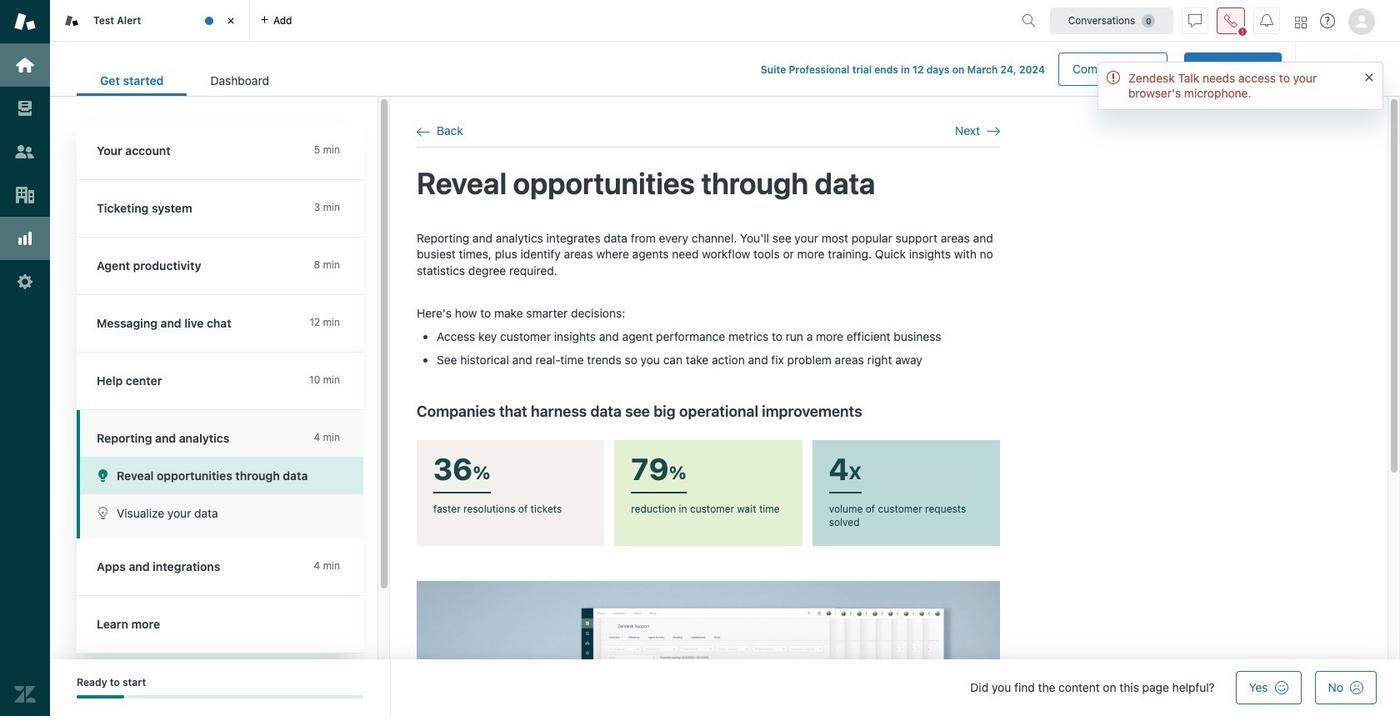 Task type: describe. For each thing, give the bounding box(es) containing it.
admin image
[[14, 271, 36, 293]]

customers image
[[14, 141, 36, 163]]

0 vertical spatial tab
[[50, 0, 250, 42]]

video element
[[417, 581, 1000, 716]]

zendesk image
[[14, 684, 36, 705]]

content-title region
[[417, 164, 1000, 203]]

button displays agent's chat status as invisible. image
[[1189, 14, 1202, 27]]

tabs tab list
[[50, 0, 1015, 42]]

main element
[[0, 0, 50, 716]]

1 vertical spatial tab
[[187, 65, 292, 96]]

get started image
[[14, 54, 36, 76]]



Task type: vqa. For each thing, say whether or not it's contained in the screenshot.
CONTENT-TITLE "region"
yes



Task type: locate. For each thing, give the bounding box(es) containing it.
tab
[[50, 0, 250, 42], [187, 65, 292, 96]]

views image
[[14, 98, 36, 119]]

video thumbnail image
[[417, 581, 1000, 716], [417, 581, 1000, 716]]

zendesk support image
[[14, 11, 36, 33]]

tab list
[[77, 65, 292, 96]]

heading
[[77, 410, 363, 457]]

progress-bar progress bar
[[77, 696, 363, 699]]

region
[[417, 230, 1000, 716]]

reporting image
[[14, 228, 36, 249]]

notifications image
[[1260, 14, 1274, 27]]

close image
[[223, 13, 239, 29]]

get help image
[[1320, 13, 1335, 28]]

zendesk products image
[[1295, 16, 1307, 28]]

March 24, 2024 text field
[[967, 63, 1045, 76]]

organizations image
[[14, 184, 36, 206]]

footer
[[50, 659, 1400, 716]]

progress bar image
[[77, 696, 124, 699]]



